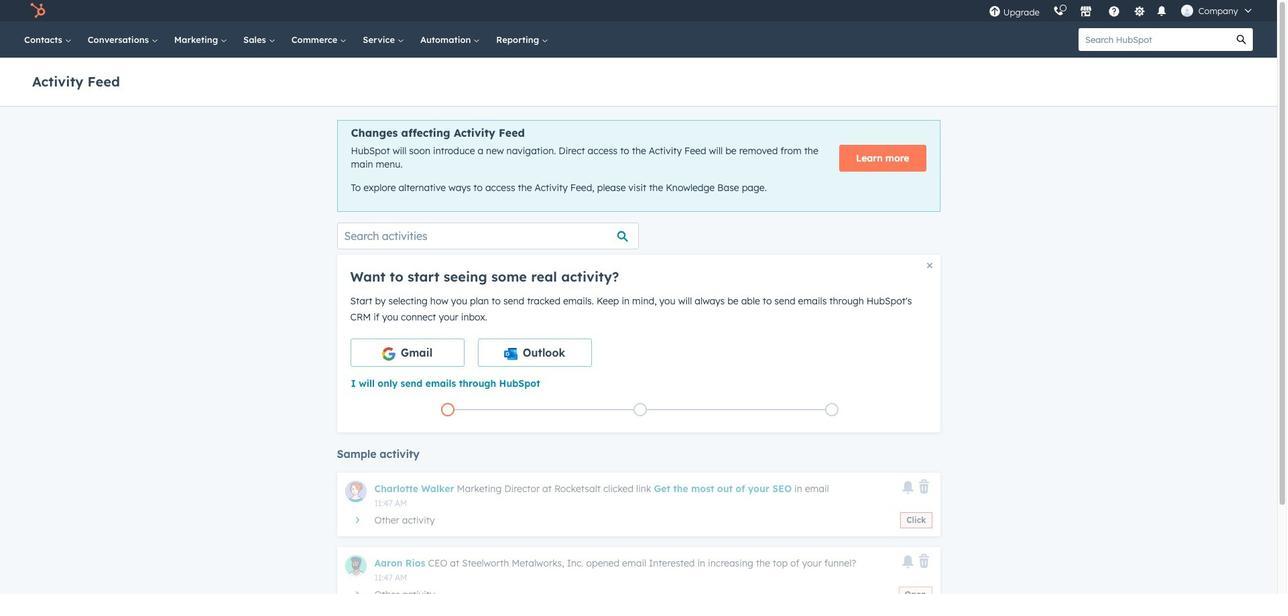 Task type: describe. For each thing, give the bounding box(es) containing it.
marketplaces image
[[1081, 6, 1093, 18]]

jacob simon image
[[1182, 5, 1194, 17]]



Task type: vqa. For each thing, say whether or not it's contained in the screenshot.
Have
no



Task type: locate. For each thing, give the bounding box(es) containing it.
None checkbox
[[351, 339, 465, 367]]

Search activities search field
[[337, 223, 639, 249]]

menu
[[983, 0, 1262, 21]]

list
[[352, 400, 929, 419]]

onboarding.steps.sendtrackedemailingmail.title image
[[637, 407, 644, 414]]

onboarding.steps.finalstep.title image
[[829, 407, 836, 414]]

Search HubSpot search field
[[1079, 28, 1231, 51]]

None checkbox
[[478, 339, 592, 367]]

close image
[[927, 263, 933, 268]]



